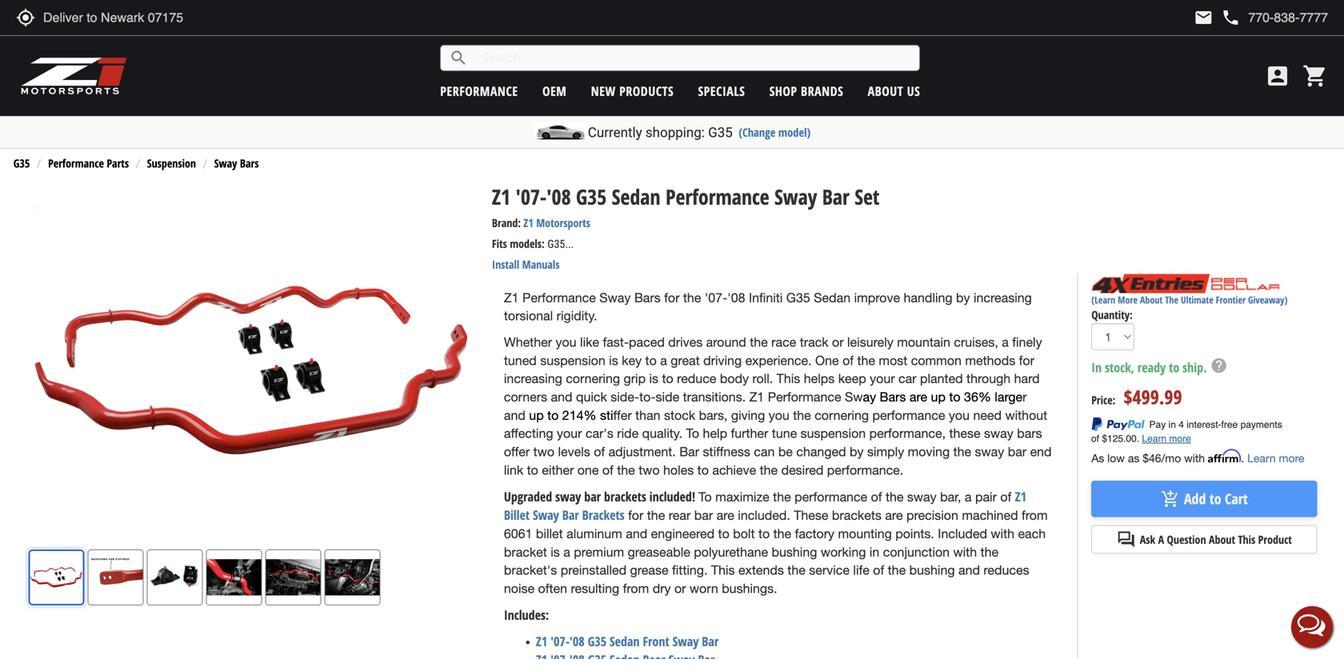 Task type: locate. For each thing, give the bounding box(es) containing it.
0 horizontal spatial cornering
[[566, 371, 620, 386]]

sway inside z1 performance sway bars for the '07-'08 infiniti g35 sedan improve handling by increasing torsional rigidity.
[[600, 290, 631, 305]]

performance for included!
[[795, 489, 867, 504]]

stock,
[[1105, 359, 1134, 376]]

billet
[[504, 507, 530, 524]]

performance inside z1 performance sway bars for the '07-'08 infiniti g35 sedan improve handling by increasing torsional rigidity.
[[522, 290, 596, 305]]

bar
[[1008, 445, 1027, 459], [584, 488, 601, 505], [694, 508, 713, 523]]

sedan down currently
[[612, 183, 661, 211]]

1 vertical spatial is
[[649, 371, 659, 386]]

2 horizontal spatial are
[[910, 390, 927, 404]]

z1 right pair
[[1015, 488, 1027, 505]]

or
[[832, 335, 844, 350], [674, 581, 686, 596]]

0 vertical spatial bar
[[1008, 445, 1027, 459]]

1 vertical spatial this
[[1238, 532, 1256, 547]]

performance,
[[869, 426, 946, 441]]

2 horizontal spatial for
[[1019, 353, 1034, 368]]

bars,
[[699, 408, 728, 423]]

r
[[1023, 390, 1027, 404]]

0 horizontal spatial your
[[557, 426, 582, 441]]

your down the most
[[870, 371, 895, 386]]

each
[[1018, 526, 1046, 541]]

life
[[853, 563, 870, 578]]

0 horizontal spatial by
[[850, 445, 864, 459]]

2 vertical spatial this
[[711, 563, 735, 578]]

0 horizontal spatial this
[[711, 563, 735, 578]]

the left rear
[[647, 508, 665, 523]]

0 horizontal spatial '07-
[[516, 183, 547, 211]]

1 horizontal spatial about
[[1140, 293, 1163, 306]]

for the rear bar are included. these brackets are precision machined from 6061 billet aluminum and engineered to bolt to the factory mounting points. included with each bracket is a premium greaseable polyurethane bushing working in conjunction with the bracket's preinstalled grease fitting. this extends the service life of the bushing and reduces noise often resulting from dry or worn bushings.
[[504, 508, 1048, 596]]

1 vertical spatial two
[[639, 463, 660, 478]]

cornering down sw
[[815, 408, 869, 423]]

by inside ffer than stock bars, giving you the cornering performance you need without affecting your car's ride quality. to help further tune suspension performance, these sway bars offer two levels of adjustment. bar stiffness can be changed by simply moving the sway bar end link to either one of the two holes to achieve the desired performance.
[[850, 445, 864, 459]]

1 vertical spatial your
[[557, 426, 582, 441]]

two up the either
[[533, 445, 554, 459]]

methods
[[965, 353, 1015, 368]]

sway up billet
[[533, 507, 559, 524]]

brackets up the brackets
[[604, 488, 646, 505]]

0 horizontal spatial two
[[533, 445, 554, 459]]

bars
[[240, 156, 259, 171], [634, 290, 661, 305], [880, 390, 906, 404]]

1 vertical spatial from
[[623, 581, 649, 596]]

or inside whether you like fast-paced drives around the race track or leisurely mountain cruises, a finely tuned suspension is key to a great driving experience. one of the most common methods for increasing cornering grip is to reduce body roll. this helps keep your car planted through hard corners and quick side-to-side transitions. z1 performance sw
[[832, 335, 844, 350]]

from up each
[[1022, 508, 1048, 523]]

helps
[[804, 371, 835, 386]]

1 horizontal spatial cornering
[[815, 408, 869, 423]]

0 vertical spatial your
[[870, 371, 895, 386]]

1 vertical spatial by
[[850, 445, 864, 459]]

are down the maximize
[[717, 508, 734, 523]]

1 vertical spatial '07-
[[705, 290, 728, 305]]

worn
[[690, 581, 718, 596]]

0 vertical spatial bars
[[240, 156, 259, 171]]

side
[[656, 390, 679, 404]]

2 vertical spatial for
[[628, 508, 644, 523]]

2 horizontal spatial bars
[[880, 390, 906, 404]]

with down included
[[953, 545, 977, 560]]

performance up rigidity.
[[522, 290, 596, 305]]

this left the product
[[1238, 532, 1256, 547]]

suspension inside ffer than stock bars, giving you the cornering performance you need without affecting your car's ride quality. to help further tune suspension performance, these sway bars offer two levels of adjustment. bar stiffness can be changed by simply moving the sway bar end link to either one of the two holes to achieve the desired performance.
[[801, 426, 866, 441]]

2 vertical spatial bars
[[880, 390, 906, 404]]

sway bars link
[[214, 156, 259, 171]]

are down car
[[910, 390, 927, 404]]

up down the planted
[[931, 390, 946, 404]]

brackets inside for the rear bar are included. these brackets are precision machined from 6061 billet aluminum and engineered to bolt to the factory mounting points. included with each bracket is a premium greaseable polyurethane bushing working in conjunction with the bracket's preinstalled grease fitting. this extends the service life of the bushing and reduces noise often resulting from dry or worn bushings.
[[832, 508, 882, 523]]

a left "great"
[[660, 353, 667, 368]]

a right bar,
[[965, 489, 972, 504]]

z1 for z1 performance sway bars for the '07-'08 infiniti g35 sedan improve handling by increasing torsional rigidity.
[[504, 290, 519, 305]]

as
[[1128, 451, 1140, 465]]

0 vertical spatial or
[[832, 335, 844, 350]]

1 horizontal spatial up
[[931, 390, 946, 404]]

1 vertical spatial bushing
[[909, 563, 955, 578]]

'07- up around
[[705, 290, 728, 305]]

1 horizontal spatial brackets
[[832, 508, 882, 523]]

help right ship.
[[1210, 357, 1228, 375]]

of inside whether you like fast-paced drives around the race track or leisurely mountain cruises, a finely tuned suspension is key to a great driving experience. one of the most common methods for increasing cornering grip is to reduce body roll. this helps keep your car planted through hard corners and quick side-to-side transitions. z1 performance sw
[[843, 353, 854, 368]]

suspension
[[147, 156, 196, 171]]

race
[[771, 335, 796, 350]]

1 vertical spatial or
[[674, 581, 686, 596]]

of down performance.
[[871, 489, 882, 504]]

ready
[[1138, 359, 1166, 376]]

0 vertical spatial to
[[686, 426, 699, 441]]

performance
[[48, 156, 104, 171], [666, 183, 769, 211], [522, 290, 596, 305], [768, 390, 841, 404]]

sedan for front
[[610, 633, 640, 650]]

bushing down conjunction
[[909, 563, 955, 578]]

you left like
[[556, 335, 577, 350]]

0 vertical spatial this
[[777, 371, 800, 386]]

from down grease
[[623, 581, 649, 596]]

you up 'these'
[[949, 408, 970, 423]]

about left the
[[1140, 293, 1163, 306]]

1 vertical spatial cornering
[[815, 408, 869, 423]]

affecting
[[504, 426, 553, 441]]

sway bars
[[214, 156, 259, 171]]

with down the machined
[[991, 526, 1015, 541]]

upgraded sway bar brackets included! to maximize the performance of the sway bar, a pair of
[[504, 488, 1015, 505]]

corners
[[504, 390, 547, 404]]

bracket
[[504, 545, 547, 560]]

2 vertical spatial bar
[[694, 508, 713, 523]]

brand:
[[492, 215, 521, 230]]

1 horizontal spatial this
[[777, 371, 800, 386]]

z1 inside z1 billet sway bar brackets
[[1015, 488, 1027, 505]]

this
[[777, 371, 800, 386], [1238, 532, 1256, 547], [711, 563, 735, 578]]

g35 inside the z1 '07-'08 g35 sedan performance sway bar set brand: z1 motorsports fits models: g35... install manuals
[[576, 183, 607, 211]]

of up keep
[[843, 353, 854, 368]]

z1 down includes:
[[536, 633, 547, 650]]

1 vertical spatial help
[[703, 426, 727, 441]]

performance inside the z1 '07-'08 g35 sedan performance sway bar set brand: z1 motorsports fits models: g35... install manuals
[[666, 183, 769, 211]]

1 horizontal spatial with
[[991, 526, 1015, 541]]

increasing up corners
[[504, 371, 562, 386]]

1 vertical spatial bar
[[584, 488, 601, 505]]

'07- inside the z1 '07-'08 g35 sedan performance sway bar set brand: z1 motorsports fits models: g35... install manuals
[[516, 183, 547, 211]]

learn
[[1247, 451, 1276, 465]]

1 horizontal spatial are
[[885, 508, 903, 523]]

1 horizontal spatial performance
[[795, 489, 867, 504]]

1 vertical spatial sedan
[[814, 290, 851, 305]]

and up greaseable
[[626, 526, 647, 541]]

$46
[[1143, 451, 1161, 465]]

aluminum
[[567, 526, 622, 541]]

g35 left performance parts link
[[13, 156, 30, 171]]

for inside for the rear bar are included. these brackets are precision machined from 6061 billet aluminum and engineered to bolt to the factory mounting points. included with each bracket is a premium greaseable polyurethane bushing working in conjunction with the bracket's preinstalled grease fitting. this extends the service life of the bushing and reduces noise often resulting from dry or worn bushings.
[[628, 508, 644, 523]]

1 vertical spatial brackets
[[832, 508, 882, 523]]

low
[[1107, 451, 1125, 465]]

ay bars are up to 36% large
[[863, 390, 1023, 404]]

sedan for performance
[[612, 183, 661, 211]]

grip
[[624, 371, 646, 386]]

to
[[686, 426, 699, 441], [699, 489, 712, 504]]

the up included.
[[773, 489, 791, 504]]

2 horizontal spatial this
[[1238, 532, 1256, 547]]

1 horizontal spatial '07-
[[551, 633, 570, 650]]

or up the one
[[832, 335, 844, 350]]

two
[[533, 445, 554, 459], [639, 463, 660, 478]]

2 vertical spatial '08
[[570, 633, 585, 650]]

increasing
[[974, 290, 1032, 305], [504, 371, 562, 386]]

a inside upgraded sway bar brackets included! to maximize the performance of the sway bar, a pair of
[[965, 489, 972, 504]]

and up up to 214% sti
[[551, 390, 572, 404]]

working
[[821, 545, 866, 560]]

one
[[577, 463, 599, 478]]

giving
[[731, 408, 765, 423]]

bars right ay
[[880, 390, 906, 404]]

grease
[[630, 563, 669, 578]]

common
[[911, 353, 962, 368]]

2 vertical spatial performance
[[795, 489, 867, 504]]

stock
[[664, 408, 695, 423]]

performance parts link
[[48, 156, 129, 171]]

1 vertical spatial for
[[1019, 353, 1034, 368]]

1 vertical spatial '08
[[728, 290, 745, 305]]

to right included!
[[699, 489, 712, 504]]

0 horizontal spatial or
[[674, 581, 686, 596]]

2 vertical spatial is
[[551, 545, 560, 560]]

2 horizontal spatial is
[[649, 371, 659, 386]]

0 horizontal spatial suspension
[[540, 353, 605, 368]]

to inside in stock, ready to ship. help
[[1169, 359, 1180, 376]]

1 horizontal spatial bars
[[634, 290, 661, 305]]

question_answer
[[1117, 530, 1136, 549]]

0 horizontal spatial up
[[529, 408, 544, 423]]

z1 for z1 billet sway bar brackets
[[1015, 488, 1027, 505]]

sway up precision
[[907, 489, 937, 504]]

0 vertical spatial brackets
[[604, 488, 646, 505]]

of inside for the rear bar are included. these brackets are precision machined from 6061 billet aluminum and engineered to bolt to the factory mounting points. included with each bracket is a premium greaseable polyurethane bushing working in conjunction with the bracket's preinstalled grease fitting. this extends the service life of the bushing and reduces noise often resulting from dry or worn bushings.
[[873, 563, 884, 578]]

these
[[794, 508, 828, 523]]

specials link
[[698, 82, 745, 100]]

0 vertical spatial sedan
[[612, 183, 661, 211]]

2 vertical spatial sedan
[[610, 633, 640, 650]]

about inside question_answer ask a question about this product
[[1209, 532, 1235, 547]]

sway down model)
[[775, 183, 817, 211]]

1 vertical spatial bars
[[634, 290, 661, 305]]

performance down helps
[[768, 390, 841, 404]]

z1 motorsports logo image
[[20, 56, 128, 96]]

you inside whether you like fast-paced drives around the race track or leisurely mountain cruises, a finely tuned suspension is key to a great driving experience. one of the most common methods for increasing cornering grip is to reduce body roll. this helps keep your car planted through hard corners and quick side-to-side transitions. z1 performance sw
[[556, 335, 577, 350]]

more
[[1118, 293, 1138, 306]]

performance down the search
[[440, 82, 518, 100]]

g35 up motorsports
[[576, 183, 607, 211]]

z1 up the torsional
[[504, 290, 519, 305]]

cornering
[[566, 371, 620, 386], [815, 408, 869, 423]]

suspension inside whether you like fast-paced drives around the race track or leisurely mountain cruises, a finely tuned suspension is key to a great driving experience. one of the most common methods for increasing cornering grip is to reduce body roll. this helps keep your car planted through hard corners and quick side-to-side transitions. z1 performance sw
[[540, 353, 605, 368]]

most
[[879, 353, 908, 368]]

bar inside for the rear bar are included. these brackets are precision machined from 6061 billet aluminum and engineered to bolt to the factory mounting points. included with each bracket is a premium greaseable polyurethane bushing working in conjunction with the bracket's preinstalled grease fitting. this extends the service life of the bushing and reduces noise often resulting from dry or worn bushings.
[[694, 508, 713, 523]]

'07- inside z1 performance sway bars for the '07-'08 infiniti g35 sedan improve handling by increasing torsional rigidity.
[[705, 290, 728, 305]]

to down stock at the bottom of the page
[[686, 426, 699, 441]]

is right the "grip"
[[649, 371, 659, 386]]

performance link
[[440, 82, 518, 100]]

new products link
[[591, 82, 674, 100]]

1 vertical spatial up
[[529, 408, 544, 423]]

paced
[[629, 335, 665, 350]]

bar up billet
[[562, 507, 579, 524]]

0 vertical spatial for
[[664, 290, 680, 305]]

1 horizontal spatial bar
[[694, 508, 713, 523]]

0 horizontal spatial increasing
[[504, 371, 562, 386]]

1 horizontal spatial for
[[664, 290, 680, 305]]

z1 up models:
[[523, 215, 533, 230]]

0 vertical spatial by
[[956, 290, 970, 305]]

shopping:
[[646, 124, 705, 140]]

machined
[[962, 508, 1018, 523]]

sedan inside the z1 '07-'08 g35 sedan performance sway bar set brand: z1 motorsports fits models: g35... install manuals
[[612, 183, 661, 211]]

to left ship.
[[1169, 359, 1180, 376]]

0 vertical spatial is
[[609, 353, 618, 368]]

0 horizontal spatial performance
[[440, 82, 518, 100]]

help down 'bars,'
[[703, 426, 727, 441]]

your down up to 214% sti
[[557, 426, 582, 441]]

bars inside z1 performance sway bars for the '07-'08 infiniti g35 sedan improve handling by increasing torsional rigidity.
[[634, 290, 661, 305]]

this down polyurethane
[[711, 563, 735, 578]]

1 vertical spatial performance
[[872, 408, 945, 423]]

0 horizontal spatial bar
[[584, 488, 601, 505]]

0 vertical spatial suspension
[[540, 353, 605, 368]]

bushing down factory
[[772, 545, 817, 560]]

pair
[[975, 489, 997, 504]]

precision
[[907, 508, 958, 523]]

sway inside z1 billet sway bar brackets
[[533, 507, 559, 524]]

and
[[551, 390, 572, 404], [504, 408, 526, 423], [626, 526, 647, 541], [958, 563, 980, 578]]

by right handling
[[956, 290, 970, 305]]

'08 left 'infiniti'
[[728, 290, 745, 305]]

0 horizontal spatial bushing
[[772, 545, 817, 560]]

'08 down resulting
[[570, 633, 585, 650]]

2 horizontal spatial '07-
[[705, 290, 728, 305]]

ffer
[[613, 408, 632, 423]]

2 horizontal spatial with
[[1184, 451, 1205, 465]]

changed
[[796, 445, 846, 459]]

0 horizontal spatial is
[[551, 545, 560, 560]]

0 horizontal spatial you
[[556, 335, 577, 350]]

z1
[[492, 183, 511, 211], [523, 215, 533, 230], [504, 290, 519, 305], [749, 390, 764, 404], [1015, 488, 1027, 505], [536, 633, 547, 650]]

sway right "front"
[[673, 633, 699, 650]]

are up points.
[[885, 508, 903, 523]]

end
[[1030, 445, 1052, 459]]

in
[[870, 545, 880, 560]]

of down car's
[[594, 445, 605, 459]]

2 horizontal spatial bar
[[1008, 445, 1027, 459]]

one
[[815, 353, 839, 368]]

z1 down roll.
[[749, 390, 764, 404]]

'07-
[[516, 183, 547, 211], [705, 290, 728, 305], [551, 633, 570, 650]]

the down adjustment.
[[617, 463, 635, 478]]

performance
[[440, 82, 518, 100], [872, 408, 945, 423], [795, 489, 867, 504]]

up
[[931, 390, 946, 404], [529, 408, 544, 423]]

simply
[[867, 445, 904, 459]]

'08 up z1 motorsports 'link'
[[547, 183, 571, 211]]

this down experience. at the right bottom of page
[[777, 371, 800, 386]]

1 vertical spatial suspension
[[801, 426, 866, 441]]

a left premium
[[563, 545, 570, 560]]

0 vertical spatial cornering
[[566, 371, 620, 386]]

performance up performance,
[[872, 408, 945, 423]]

a left finely
[[1002, 335, 1009, 350]]

g35 down resulting
[[588, 633, 607, 650]]

link
[[504, 463, 523, 478]]

the
[[1165, 293, 1179, 306]]

0 vertical spatial '08
[[547, 183, 571, 211]]

z1 inside z1 performance sway bars for the '07-'08 infiniti g35 sedan improve handling by increasing torsional rigidity.
[[504, 290, 519, 305]]

0 vertical spatial '07-
[[516, 183, 547, 211]]

Search search field
[[468, 46, 920, 70]]

further
[[731, 426, 768, 441]]

bars right 'suspension'
[[240, 156, 259, 171]]

two down adjustment.
[[639, 463, 660, 478]]

0 vertical spatial performance
[[440, 82, 518, 100]]

0 vertical spatial about
[[868, 82, 903, 100]]

0 vertical spatial from
[[1022, 508, 1048, 523]]

included!
[[649, 488, 695, 505]]

the down included.
[[773, 526, 791, 541]]

1 horizontal spatial two
[[639, 463, 660, 478]]

0 horizontal spatial bars
[[240, 156, 259, 171]]

1 horizontal spatial or
[[832, 335, 844, 350]]

or right "dry"
[[674, 581, 686, 596]]

sway down the either
[[555, 488, 581, 505]]

bar down 'bars'
[[1008, 445, 1027, 459]]

performance inside upgraded sway bar brackets included! to maximize the performance of the sway bar, a pair of
[[795, 489, 867, 504]]

included.
[[738, 508, 790, 523]]

0 horizontal spatial with
[[953, 545, 977, 560]]

/mo
[[1161, 451, 1181, 465]]

shop
[[769, 82, 797, 100]]

suspension
[[540, 353, 605, 368], [801, 426, 866, 441]]

cornering inside whether you like fast-paced drives around the race track or leisurely mountain cruises, a finely tuned suspension is key to a great driving experience. one of the most common methods for increasing cornering grip is to reduce body roll. this helps keep your car planted through hard corners and quick side-to-side transitions. z1 performance sw
[[566, 371, 620, 386]]

1 horizontal spatial suspension
[[801, 426, 866, 441]]

and down included
[[958, 563, 980, 578]]

'08 inside the z1 '07-'08 g35 sedan performance sway bar set brand: z1 motorsports fits models: g35... install manuals
[[547, 183, 571, 211]]

brackets
[[582, 507, 625, 524]]

0 horizontal spatial from
[[623, 581, 649, 596]]

0 horizontal spatial for
[[628, 508, 644, 523]]

bar up holes at the bottom of page
[[679, 445, 699, 459]]

bars up the paced
[[634, 290, 661, 305]]

the
[[683, 290, 701, 305], [750, 335, 768, 350], [857, 353, 875, 368], [793, 408, 811, 423], [953, 445, 971, 459], [617, 463, 635, 478], [760, 463, 778, 478], [773, 489, 791, 504], [886, 489, 904, 504], [647, 508, 665, 523], [773, 526, 791, 541], [981, 545, 999, 560], [788, 563, 806, 578], [888, 563, 906, 578]]

g35 right 'infiniti'
[[786, 290, 810, 305]]

for inside whether you like fast-paced drives around the race track or leisurely mountain cruises, a finely tuned suspension is key to a great driving experience. one of the most common methods for increasing cornering grip is to reduce body roll. this helps keep your car planted through hard corners and quick side-to-side transitions. z1 performance sw
[[1019, 353, 1034, 368]]

sway
[[984, 426, 1014, 441], [975, 445, 1004, 459], [555, 488, 581, 505], [907, 489, 937, 504]]

manuals
[[522, 257, 560, 272]]

suspension up changed
[[801, 426, 866, 441]]

brackets up mounting
[[832, 508, 882, 523]]

z1 '07-'08 g35 sedan front sway bar
[[536, 633, 719, 650]]

a inside for the rear bar are included. these brackets are precision machined from 6061 billet aluminum and engineered to bolt to the factory mounting points. included with each bracket is a premium greaseable polyurethane bushing working in conjunction with the bracket's preinstalled grease fitting. this extends the service life of the bushing and reduces noise often resulting from dry or worn bushings.
[[563, 545, 570, 560]]

the down conjunction
[[888, 563, 906, 578]]

rear
[[669, 508, 691, 523]]

the down performance.
[[886, 489, 904, 504]]

the up the drives
[[683, 290, 701, 305]]

about left the us
[[868, 82, 903, 100]]

your inside ffer than stock bars, giving you the cornering performance you need without affecting your car's ride quality. to help further tune suspension performance, these sway bars offer two levels of adjustment. bar stiffness can be changed by simply moving the sway bar end link to either one of the two holes to achieve the desired performance.
[[557, 426, 582, 441]]

performance inside ffer than stock bars, giving you the cornering performance you need without affecting your car's ride quality. to help further tune suspension performance, these sway bars offer two levels of adjustment. bar stiffness can be changed by simply moving the sway bar end link to either one of the two holes to achieve the desired performance.
[[872, 408, 945, 423]]

1 vertical spatial increasing
[[504, 371, 562, 386]]

without
[[1005, 408, 1047, 423]]

bars for sway bars
[[240, 156, 259, 171]]



Task type: describe. For each thing, give the bounding box(es) containing it.
model)
[[778, 124, 811, 140]]

cornering inside ffer than stock bars, giving you the cornering performance you need without affecting your car's ride quality. to help further tune suspension performance, these sway bars offer two levels of adjustment. bar stiffness can be changed by simply moving the sway bar end link to either one of the two holes to achieve the desired performance.
[[815, 408, 869, 423]]

rigidity.
[[557, 309, 597, 323]]

quality.
[[642, 426, 683, 441]]

to down included.
[[758, 526, 770, 541]]

z1 for z1 '07-'08 g35 sedan front sway bar
[[536, 633, 547, 650]]

infiniti
[[749, 290, 783, 305]]

the down 'these'
[[953, 445, 971, 459]]

account_box
[[1265, 63, 1291, 89]]

polyurethane
[[694, 545, 768, 560]]

fast-
[[603, 335, 629, 350]]

'08 for front
[[570, 633, 585, 650]]

is inside for the rear bar are included. these brackets are precision machined from 6061 billet aluminum and engineered to bolt to the factory mounting points. included with each bracket is a premium greaseable polyurethane bushing working in conjunction with the bracket's preinstalled grease fitting. this extends the service life of the bushing and reduces noise often resulting from dry or worn bushings.
[[551, 545, 560, 560]]

sedan inside z1 performance sway bars for the '07-'08 infiniti g35 sedan improve handling by increasing torsional rigidity.
[[814, 290, 851, 305]]

to down the paced
[[645, 353, 657, 368]]

bar inside the z1 '07-'08 g35 sedan performance sway bar set brand: z1 motorsports fits models: g35... install manuals
[[822, 183, 850, 211]]

performance inside whether you like fast-paced drives around the race track or leisurely mountain cruises, a finely tuned suspension is key to a great driving experience. one of the most common methods for increasing cornering grip is to reduce body roll. this helps keep your car planted through hard corners and quick side-to-side transitions. z1 performance sw
[[768, 390, 841, 404]]

can
[[754, 445, 775, 459]]

2 vertical spatial with
[[953, 545, 977, 560]]

performance parts
[[48, 156, 129, 171]]

offer
[[504, 445, 530, 459]]

reduce
[[677, 371, 716, 386]]

the inside z1 performance sway bars for the '07-'08 infiniti g35 sedan improve handling by increasing torsional rigidity.
[[683, 290, 701, 305]]

36%
[[964, 390, 991, 404]]

great
[[671, 353, 700, 368]]

install manuals link
[[492, 257, 560, 272]]

to down the planted
[[949, 390, 961, 404]]

set
[[855, 183, 880, 211]]

track
[[800, 335, 829, 350]]

the left the service
[[788, 563, 806, 578]]

to up side
[[662, 371, 673, 386]]

shopping_cart
[[1303, 63, 1328, 89]]

large
[[995, 390, 1023, 404]]

0 horizontal spatial about
[[868, 82, 903, 100]]

g35 inside z1 performance sway bars for the '07-'08 infiniti g35 sedan improve handling by increasing torsional rigidity.
[[786, 290, 810, 305]]

upgraded
[[504, 488, 552, 505]]

bar,
[[940, 489, 961, 504]]

bracket's
[[504, 563, 557, 578]]

phone
[[1221, 8, 1240, 27]]

sway down 'these'
[[975, 445, 1004, 459]]

bars
[[1017, 426, 1042, 441]]

levels
[[558, 445, 590, 459]]

1 horizontal spatial bushing
[[909, 563, 955, 578]]

g35 left (change
[[708, 124, 733, 140]]

of right pair
[[1000, 489, 1012, 504]]

sway inside the z1 '07-'08 g35 sedan performance sway bar set brand: z1 motorsports fits models: g35... install manuals
[[775, 183, 817, 211]]

experience.
[[745, 353, 812, 368]]

tuned
[[504, 353, 537, 368]]

6061
[[504, 526, 532, 541]]

increasing inside z1 performance sway bars for the '07-'08 infiniti g35 sedan improve handling by increasing torsional rigidity.
[[974, 290, 1032, 305]]

sway right 'suspension'
[[214, 156, 237, 171]]

ultimate
[[1181, 293, 1214, 306]]

quick
[[576, 390, 607, 404]]

shopping_cart link
[[1299, 63, 1328, 89]]

$499.99
[[1124, 384, 1182, 410]]

greaseable
[[628, 545, 690, 560]]

bar inside z1 billet sway bar brackets
[[562, 507, 579, 524]]

moving
[[908, 445, 950, 459]]

and inside r and
[[504, 408, 526, 423]]

'08 for performance
[[547, 183, 571, 211]]

z1 inside whether you like fast-paced drives around the race track or leisurely mountain cruises, a finely tuned suspension is key to a great driving experience. one of the most common methods for increasing cornering grip is to reduce body roll. this helps keep your car planted through hard corners and quick side-to-side transitions. z1 performance sw
[[749, 390, 764, 404]]

help inside in stock, ready to ship. help
[[1210, 357, 1228, 375]]

1 horizontal spatial is
[[609, 353, 618, 368]]

0 horizontal spatial brackets
[[604, 488, 646, 505]]

bar inside ffer than stock bars, giving you the cornering performance you need without affecting your car's ride quality. to help further tune suspension performance, these sway bars offer two levels of adjustment. bar stiffness can be changed by simply moving the sway bar end link to either one of the two holes to achieve the desired performance.
[[679, 445, 699, 459]]

price: $499.99
[[1092, 384, 1182, 410]]

to up polyurethane
[[718, 526, 730, 541]]

currently
[[588, 124, 642, 140]]

like
[[580, 335, 599, 350]]

to right add
[[1210, 489, 1221, 509]]

performance for giving
[[872, 408, 945, 423]]

1 horizontal spatial you
[[769, 408, 790, 423]]

price:
[[1092, 392, 1116, 407]]

shop brands link
[[769, 82, 843, 100]]

ship.
[[1183, 359, 1207, 376]]

this inside whether you like fast-paced drives around the race track or leisurely mountain cruises, a finely tuned suspension is key to a great driving experience. one of the most common methods for increasing cornering grip is to reduce body roll. this helps keep your car planted through hard corners and quick side-to-side transitions. z1 performance sw
[[777, 371, 800, 386]]

through
[[967, 371, 1011, 386]]

0 horizontal spatial are
[[717, 508, 734, 523]]

1 horizontal spatial from
[[1022, 508, 1048, 523]]

mail link
[[1194, 8, 1213, 27]]

key
[[622, 353, 642, 368]]

add_shopping_cart
[[1161, 490, 1180, 509]]

motorsports
[[536, 215, 590, 230]]

to right the link
[[527, 463, 538, 478]]

'07- for performance
[[516, 183, 547, 211]]

preinstalled
[[561, 563, 627, 578]]

sway down need
[[984, 426, 1014, 441]]

1 vertical spatial about
[[1140, 293, 1163, 306]]

of right one
[[602, 463, 614, 478]]

than
[[635, 408, 661, 423]]

performance left parts
[[48, 156, 104, 171]]

bar inside ffer than stock bars, giving you the cornering performance you need without affecting your car's ride quality. to help further tune suspension performance, these sway bars offer two levels of adjustment. bar stiffness can be changed by simply moving the sway bar end link to either one of the two holes to achieve the desired performance.
[[1008, 445, 1027, 459]]

includes:
[[504, 606, 549, 624]]

new products
[[591, 82, 674, 100]]

0 vertical spatial two
[[533, 445, 554, 459]]

to right holes at the bottom of page
[[697, 463, 709, 478]]

frontier
[[1216, 293, 1246, 306]]

drives
[[668, 335, 703, 350]]

ffer than stock bars, giving you the cornering performance you need without affecting your car's ride quality. to help further tune suspension performance, these sway bars offer two levels of adjustment. bar stiffness can be changed by simply moving the sway bar end link to either one of the two holes to achieve the desired performance.
[[504, 408, 1052, 478]]

bar down worn at the right bottom of the page
[[702, 633, 719, 650]]

the left race
[[750, 335, 768, 350]]

this inside for the rear bar are included. these brackets are precision machined from 6061 billet aluminum and engineered to bolt to the factory mounting points. included with each bracket is a premium greaseable polyurethane bushing working in conjunction with the bracket's preinstalled grease fitting. this extends the service life of the bushing and reduces noise often resulting from dry or worn bushings.
[[711, 563, 735, 578]]

increasing inside whether you like fast-paced drives around the race track or leisurely mountain cruises, a finely tuned suspension is key to a great driving experience. one of the most common methods for increasing cornering grip is to reduce body roll. this helps keep your car planted through hard corners and quick side-to-side transitions. z1 performance sw
[[504, 371, 562, 386]]

specials
[[698, 82, 745, 100]]

product
[[1258, 532, 1292, 547]]

cruises,
[[954, 335, 998, 350]]

phone link
[[1221, 8, 1328, 27]]

or inside for the rear bar are included. these brackets are precision machined from 6061 billet aluminum and engineered to bolt to the factory mounting points. included with each bracket is a premium greaseable polyurethane bushing working in conjunction with the bracket's preinstalled grease fitting. this extends the service life of the bushing and reduces noise often resulting from dry or worn bushings.
[[674, 581, 686, 596]]

z1 motorsports link
[[523, 215, 590, 230]]

shop brands
[[769, 82, 843, 100]]

(learn
[[1092, 293, 1115, 306]]

question_answer ask a question about this product
[[1117, 530, 1292, 549]]

sway inside upgraded sway bar brackets included! to maximize the performance of the sway bar, a pair of
[[907, 489, 937, 504]]

the up tune
[[793, 408, 811, 423]]

the up reduces
[[981, 545, 999, 560]]

(change model) link
[[739, 124, 811, 140]]

my_location
[[16, 8, 35, 27]]

sw
[[845, 390, 863, 404]]

car
[[899, 371, 917, 386]]

fits
[[492, 236, 507, 251]]

to-
[[639, 390, 656, 404]]

side-
[[611, 390, 639, 404]]

0 vertical spatial up
[[931, 390, 946, 404]]

by inside z1 performance sway bars for the '07-'08 infiniti g35 sedan improve handling by increasing torsional rigidity.
[[956, 290, 970, 305]]

'07- for front
[[551, 633, 570, 650]]

body
[[720, 371, 749, 386]]

maximize
[[715, 489, 769, 504]]

search
[[449, 48, 468, 68]]

these
[[949, 426, 981, 441]]

keep
[[838, 371, 866, 386]]

cart
[[1225, 489, 1248, 509]]

around
[[706, 335, 746, 350]]

and inside whether you like fast-paced drives around the race track or leisurely mountain cruises, a finely tuned suspension is key to a great driving experience. one of the most common methods for increasing cornering grip is to reduce body roll. this helps keep your car planted through hard corners and quick side-to-side transitions. z1 performance sw
[[551, 390, 572, 404]]

dry
[[653, 581, 671, 596]]

help inside ffer than stock bars, giving you the cornering performance you need without affecting your car's ride quality. to help further tune suspension performance, these sway bars offer two levels of adjustment. bar stiffness can be changed by simply moving the sway bar end link to either one of the two holes to achieve the desired performance.
[[703, 426, 727, 441]]

service
[[809, 563, 850, 578]]

to inside ffer than stock bars, giving you the cornering performance you need without affecting your car's ride quality. to help further tune suspension performance, these sway bars offer two levels of adjustment. bar stiffness can be changed by simply moving the sway bar end link to either one of the two holes to achieve the desired performance.
[[686, 426, 699, 441]]

with inside "as low as $46 /mo with affirm . learn more"
[[1184, 451, 1205, 465]]

to left 214%
[[547, 408, 559, 423]]

2 horizontal spatial you
[[949, 408, 970, 423]]

brands
[[801, 82, 843, 100]]

this inside question_answer ask a question about this product
[[1238, 532, 1256, 547]]

need
[[973, 408, 1002, 423]]

your inside whether you like fast-paced drives around the race track or leisurely mountain cruises, a finely tuned suspension is key to a great driving experience. one of the most common methods for increasing cornering grip is to reduce body roll. this helps keep your car planted through hard corners and quick side-to-side transitions. z1 performance sw
[[870, 371, 895, 386]]

quantity:
[[1092, 307, 1133, 323]]

the down can
[[760, 463, 778, 478]]

bars for ay bars are up to 36% large
[[880, 390, 906, 404]]

hard
[[1014, 371, 1040, 386]]

included
[[938, 526, 987, 541]]

z1 for z1 '07-'08 g35 sedan performance sway bar set brand: z1 motorsports fits models: g35... install manuals
[[492, 183, 511, 211]]

0 vertical spatial bushing
[[772, 545, 817, 560]]

for inside z1 performance sway bars for the '07-'08 infiniti g35 sedan improve handling by increasing torsional rigidity.
[[664, 290, 680, 305]]

to inside upgraded sway bar brackets included! to maximize the performance of the sway bar, a pair of
[[699, 489, 712, 504]]

'08 inside z1 performance sway bars for the '07-'08 infiniti g35 sedan improve handling by increasing torsional rigidity.
[[728, 290, 745, 305]]

the down leisurely at bottom
[[857, 353, 875, 368]]



Task type: vqa. For each thing, say whether or not it's contained in the screenshot.
Post Code text box
no



